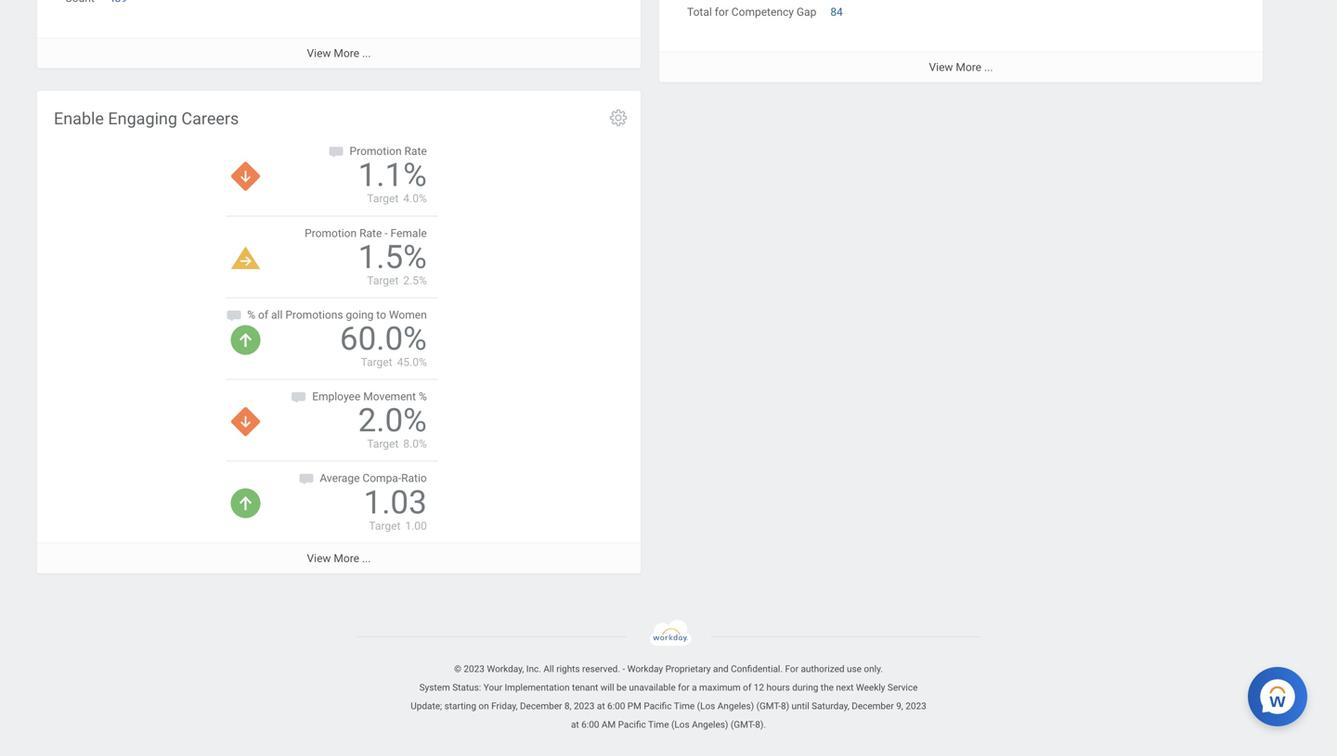 Task type: vqa. For each thing, say whether or not it's contained in the screenshot.


Task type: describe. For each thing, give the bounding box(es) containing it.
... for competency gap analysis element
[[985, 61, 993, 74]]

0 horizontal spatial (gmt-
[[731, 720, 755, 731]]

- inside enable engaging careers element
[[385, 227, 388, 240]]

maximum
[[699, 683, 741, 694]]

starting
[[445, 701, 476, 712]]

more for competency gap analysis element
[[956, 61, 982, 74]]

1 horizontal spatial at
[[597, 701, 605, 712]]

2.0% target 8.0%
[[358, 402, 427, 451]]

during
[[793, 683, 819, 694]]

1 vertical spatial (los
[[672, 720, 690, 731]]

unavailable
[[629, 683, 676, 694]]

down bad image
[[231, 162, 260, 191]]

view more ... inside enable engaging careers element
[[307, 553, 371, 566]]

9,
[[896, 701, 904, 712]]

on
[[479, 701, 489, 712]]

4.0%
[[403, 192, 427, 205]]

for inside competency gap analysis element
[[715, 6, 729, 19]]

status:
[[453, 683, 481, 694]]

1.5% target 2.5%
[[358, 238, 427, 287]]

all
[[544, 664, 554, 675]]

1 vertical spatial angeles)
[[692, 720, 729, 731]]

and
[[713, 664, 729, 675]]

of inside © 2023 workday, inc. all rights reserved. - workday proprietary and confidential. for authorized use only. system status: your implementation tenant will be unavailable for a maximum of 12 hours during the next weekly service update; starting on friday, december 8, 2023 at 6:00 pm pacific time (los angeles) (gmt-8) until saturday, december 9, 2023 at 6:00 am pacific time (los angeles) (gmt-8).
[[743, 683, 752, 694]]

view more ... for competency gap analysis element
[[929, 61, 993, 74]]

8).
[[755, 720, 766, 731]]

promotions
[[285, 309, 343, 322]]

target for 2.0%
[[367, 438, 399, 451]]

2 horizontal spatial 2023
[[906, 701, 927, 712]]

8.0%
[[403, 438, 427, 451]]

2.0%
[[358, 402, 427, 440]]

configure enable engaging careers image
[[608, 108, 629, 128]]

proprietary
[[666, 664, 711, 675]]

a
[[692, 683, 697, 694]]

women
[[389, 309, 427, 322]]

promotion for promotion rate - female
[[305, 227, 357, 240]]

of inside enable engaging careers element
[[258, 309, 268, 322]]

1 horizontal spatial %
[[419, 391, 427, 404]]

compa-
[[363, 473, 401, 486]]

0 vertical spatial (los
[[697, 701, 715, 712]]

am
[[602, 720, 616, 731]]

view more ... link for 'review ratings summary' element
[[37, 37, 641, 68]]

use
[[847, 664, 862, 675]]

next
[[836, 683, 854, 694]]

up good image for 60.0%
[[231, 325, 260, 355]]

service
[[888, 683, 918, 694]]

total for competency gap
[[687, 6, 817, 19]]

promotion for promotion rate
[[350, 145, 402, 158]]

0 horizontal spatial time
[[648, 720, 669, 731]]

tenant
[[572, 683, 598, 694]]

view for 'review ratings summary' element
[[307, 47, 331, 60]]

promotion rate - female
[[305, 227, 427, 240]]

authorized
[[801, 664, 845, 675]]

1 horizontal spatial (gmt-
[[757, 701, 781, 712]]

down bad image
[[231, 407, 260, 437]]

average
[[320, 473, 360, 486]]

female
[[391, 227, 427, 240]]

0 vertical spatial %
[[247, 309, 255, 322]]

total
[[687, 6, 712, 19]]

for
[[785, 664, 799, 675]]

inc.
[[526, 664, 541, 675]]

45.0%
[[397, 356, 427, 369]]

rate for promotion rate - female
[[360, 227, 382, 240]]

1 december from the left
[[520, 701, 562, 712]]

1.1% target 4.0%
[[358, 156, 427, 205]]

competency gap analysis element
[[659, 0, 1263, 82]]

% of all promotions going to women
[[247, 309, 427, 322]]

up good image for 1.03
[[231, 489, 260, 519]]

60.0% target 45.0%
[[340, 320, 427, 369]]

1 horizontal spatial 2023
[[574, 701, 595, 712]]



Task type: locate. For each thing, give the bounding box(es) containing it.
2023
[[464, 664, 485, 675], [574, 701, 595, 712], [906, 701, 927, 712]]

0 vertical spatial more
[[334, 47, 359, 60]]

©
[[454, 664, 462, 675]]

1 horizontal spatial rate
[[405, 145, 427, 158]]

pm
[[628, 701, 642, 712]]

- left female
[[385, 227, 388, 240]]

1 vertical spatial ...
[[985, 61, 993, 74]]

only.
[[864, 664, 883, 675]]

reserved.
[[582, 664, 620, 675]]

your
[[484, 683, 502, 694]]

1 vertical spatial -
[[623, 664, 625, 675]]

0 horizontal spatial december
[[520, 701, 562, 712]]

more inside 'review ratings summary' element
[[334, 47, 359, 60]]

view more ... link for competency gap analysis element
[[659, 51, 1263, 82]]

(gmt-
[[757, 701, 781, 712], [731, 720, 755, 731]]

enable engaging careers element
[[37, 91, 641, 574]]

rate
[[405, 145, 427, 158], [360, 227, 382, 240]]

2 vertical spatial more
[[334, 553, 359, 566]]

at down 8,
[[571, 720, 579, 731]]

12
[[754, 683, 764, 694]]

more inside enable engaging careers element
[[334, 553, 359, 566]]

target left 2.5% on the left
[[367, 274, 399, 287]]

target for 60.0%
[[361, 356, 392, 369]]

2023 right ©
[[464, 664, 485, 675]]

0 vertical spatial of
[[258, 309, 268, 322]]

target inside 1.03 target 1.00
[[369, 520, 401, 533]]

enable engaging careers
[[54, 109, 239, 129]]

1.00
[[405, 520, 427, 533]]

1 vertical spatial promotion
[[305, 227, 357, 240]]

target inside 2.0% target 8.0%
[[367, 438, 399, 451]]

1 vertical spatial more
[[956, 61, 982, 74]]

1 vertical spatial at
[[571, 720, 579, 731]]

(los
[[697, 701, 715, 712], [672, 720, 690, 731]]

1 vertical spatial for
[[678, 683, 690, 694]]

for
[[715, 6, 729, 19], [678, 683, 690, 694]]

december down weekly
[[852, 701, 894, 712]]

up good image
[[231, 325, 260, 355], [231, 489, 260, 519]]

© 2023 workday, inc. all rights reserved. - workday proprietary and confidential. for authorized use only. system status: your implementation tenant will be unavailable for a maximum of 12 hours during the next weekly service update; starting on friday, december 8, 2023 at 6:00 pm pacific time (los angeles) (gmt-8) until saturday, december 9, 2023 at 6:00 am pacific time (los angeles) (gmt-8).
[[411, 664, 927, 731]]

... inside enable engaging careers element
[[362, 553, 371, 566]]

1.1%
[[358, 156, 427, 194]]

rate for promotion rate
[[405, 145, 427, 158]]

more inside competency gap analysis element
[[956, 61, 982, 74]]

for left a
[[678, 683, 690, 694]]

of left all
[[258, 309, 268, 322]]

rate left female
[[360, 227, 382, 240]]

6:00
[[608, 701, 625, 712], [582, 720, 599, 731]]

target inside 60.0% target 45.0%
[[361, 356, 392, 369]]

target left 4.0% at the top left
[[367, 192, 399, 205]]

0 horizontal spatial for
[[678, 683, 690, 694]]

at down the "will"
[[597, 701, 605, 712]]

0 vertical spatial view
[[307, 47, 331, 60]]

friday,
[[491, 701, 518, 712]]

0 horizontal spatial of
[[258, 309, 268, 322]]

until
[[792, 701, 810, 712]]

target for 1.5%
[[367, 274, 399, 287]]

up good image up down bad image
[[231, 325, 260, 355]]

target up employee movement %
[[361, 356, 392, 369]]

0 vertical spatial promotion
[[350, 145, 402, 158]]

time down a
[[674, 701, 695, 712]]

1.03
[[364, 484, 427, 522]]

target left 8.0%
[[367, 438, 399, 451]]

view for competency gap analysis element
[[929, 61, 953, 74]]

2 december from the left
[[852, 701, 894, 712]]

view more ... link
[[37, 37, 641, 68], [659, 51, 1263, 82], [37, 543, 641, 574]]

1 horizontal spatial december
[[852, 701, 894, 712]]

0 horizontal spatial (los
[[672, 720, 690, 731]]

will
[[601, 683, 614, 694]]

rate up 4.0% at the top left
[[405, 145, 427, 158]]

- inside © 2023 workday, inc. all rights reserved. - workday proprietary and confidential. for authorized use only. system status: your implementation tenant will be unavailable for a maximum of 12 hours during the next weekly service update; starting on friday, december 8, 2023 at 6:00 pm pacific time (los angeles) (gmt-8) until saturday, december 9, 2023 at 6:00 am pacific time (los angeles) (gmt-8).
[[623, 664, 625, 675]]

target inside 1.5% target 2.5%
[[367, 274, 399, 287]]

view more ... inside 'review ratings summary' element
[[307, 47, 371, 60]]

the
[[821, 683, 834, 694]]

2023 right 8,
[[574, 701, 595, 712]]

2 vertical spatial view more ...
[[307, 553, 371, 566]]

- up 'be'
[[623, 664, 625, 675]]

0 vertical spatial -
[[385, 227, 388, 240]]

to
[[376, 309, 386, 322]]

1.5%
[[358, 238, 427, 276]]

saturday,
[[812, 701, 850, 712]]

(gmt- down 12
[[731, 720, 755, 731]]

0 horizontal spatial -
[[385, 227, 388, 240]]

0 vertical spatial pacific
[[644, 701, 672, 712]]

(los down the unavailable
[[672, 720, 690, 731]]

2 vertical spatial view
[[307, 553, 331, 566]]

average compa-ratio
[[320, 473, 427, 486]]

target inside 1.1% target 4.0%
[[367, 192, 399, 205]]

for inside © 2023 workday, inc. all rights reserved. - workday proprietary and confidential. for authorized use only. system status: your implementation tenant will be unavailable for a maximum of 12 hours during the next weekly service update; starting on friday, december 8, 2023 at 6:00 pm pacific time (los angeles) (gmt-8) until saturday, december 9, 2023 at 6:00 am pacific time (los angeles) (gmt-8).
[[678, 683, 690, 694]]

8,
[[565, 701, 572, 712]]

1 horizontal spatial for
[[715, 6, 729, 19]]

neutral warning image
[[231, 247, 260, 270]]

(los down maximum at the right of page
[[697, 701, 715, 712]]

hours
[[767, 683, 790, 694]]

enable
[[54, 109, 104, 129]]

2023 right "9,"
[[906, 701, 927, 712]]

1 vertical spatial view
[[929, 61, 953, 74]]

up good image down down bad image
[[231, 489, 260, 519]]

2.5%
[[403, 274, 427, 287]]

time down the unavailable
[[648, 720, 669, 731]]

target
[[367, 192, 399, 205], [367, 274, 399, 287], [361, 356, 392, 369], [367, 438, 399, 451], [369, 520, 401, 533]]

1 horizontal spatial -
[[623, 664, 625, 675]]

view
[[307, 47, 331, 60], [929, 61, 953, 74], [307, 553, 331, 566]]

of left 12
[[743, 683, 752, 694]]

system
[[419, 683, 450, 694]]

workday,
[[487, 664, 524, 675]]

1 horizontal spatial of
[[743, 683, 752, 694]]

gap
[[797, 6, 817, 19]]

movement
[[363, 391, 416, 404]]

view more ... inside competency gap analysis element
[[929, 61, 993, 74]]

careers
[[182, 109, 239, 129]]

promotion up promotion rate - female
[[350, 145, 402, 158]]

0 vertical spatial 6:00
[[608, 701, 625, 712]]

1 vertical spatial of
[[743, 683, 752, 694]]

implementation
[[505, 683, 570, 694]]

competency
[[732, 6, 794, 19]]

pacific down pm
[[618, 720, 646, 731]]

84 button
[[831, 5, 846, 20]]

-
[[385, 227, 388, 240], [623, 664, 625, 675]]

% left all
[[247, 309, 255, 322]]

1 horizontal spatial time
[[674, 701, 695, 712]]

0 vertical spatial for
[[715, 6, 729, 19]]

view more ... for 'review ratings summary' element
[[307, 47, 371, 60]]

6:00 left am
[[582, 720, 599, 731]]

ratio
[[401, 473, 427, 486]]

% right the movement
[[419, 391, 427, 404]]

0 vertical spatial view more ...
[[307, 47, 371, 60]]

1 up good image from the top
[[231, 325, 260, 355]]

for right total
[[715, 6, 729, 19]]

1 vertical spatial %
[[419, 391, 427, 404]]

0 vertical spatial up good image
[[231, 325, 260, 355]]

december
[[520, 701, 562, 712], [852, 701, 894, 712]]

workday
[[628, 664, 663, 675]]

0 horizontal spatial 2023
[[464, 664, 485, 675]]

promotion
[[350, 145, 402, 158], [305, 227, 357, 240]]

0 horizontal spatial %
[[247, 309, 255, 322]]

target for 1.03
[[369, 520, 401, 533]]

1 vertical spatial (gmt-
[[731, 720, 755, 731]]

6:00 left pm
[[608, 701, 625, 712]]

footer
[[0, 620, 1338, 735]]

0 vertical spatial rate
[[405, 145, 427, 158]]

1.03 target 1.00
[[364, 484, 427, 533]]

of
[[258, 309, 268, 322], [743, 683, 752, 694]]

... inside 'review ratings summary' element
[[362, 47, 371, 60]]

view more ...
[[307, 47, 371, 60], [929, 61, 993, 74], [307, 553, 371, 566]]

8)
[[781, 701, 790, 712]]

angeles)
[[718, 701, 754, 712], [692, 720, 729, 731]]

0 vertical spatial time
[[674, 701, 695, 712]]

pacific down the unavailable
[[644, 701, 672, 712]]

engaging
[[108, 109, 177, 129]]

1 vertical spatial rate
[[360, 227, 382, 240]]

0 vertical spatial angeles)
[[718, 701, 754, 712]]

1 vertical spatial 6:00
[[582, 720, 599, 731]]

time
[[674, 701, 695, 712], [648, 720, 669, 731]]

view inside competency gap analysis element
[[929, 61, 953, 74]]

view inside enable engaging careers element
[[307, 553, 331, 566]]

promotion rate
[[350, 145, 427, 158]]

1 vertical spatial pacific
[[618, 720, 646, 731]]

target left '1.00' in the left of the page
[[369, 520, 401, 533]]

1 horizontal spatial 6:00
[[608, 701, 625, 712]]

1 vertical spatial time
[[648, 720, 669, 731]]

1 vertical spatial view more ...
[[929, 61, 993, 74]]

%
[[247, 309, 255, 322], [419, 391, 427, 404]]

pacific
[[644, 701, 672, 712], [618, 720, 646, 731]]

0 horizontal spatial rate
[[360, 227, 382, 240]]

1 vertical spatial up good image
[[231, 489, 260, 519]]

0 horizontal spatial 6:00
[[582, 720, 599, 731]]

more for 'review ratings summary' element
[[334, 47, 359, 60]]

going
[[346, 309, 374, 322]]

(gmt- up '8).' at the bottom right
[[757, 701, 781, 712]]

... inside competency gap analysis element
[[985, 61, 993, 74]]

60.0%
[[340, 320, 427, 358]]

0 vertical spatial at
[[597, 701, 605, 712]]

1 horizontal spatial (los
[[697, 701, 715, 712]]

promotion left 1.5%
[[305, 227, 357, 240]]

employee movement %
[[312, 391, 427, 404]]

weekly
[[856, 683, 886, 694]]

confidential.
[[731, 664, 783, 675]]

at
[[597, 701, 605, 712], [571, 720, 579, 731]]

... for 'review ratings summary' element
[[362, 47, 371, 60]]

0 vertical spatial (gmt-
[[757, 701, 781, 712]]

rights
[[557, 664, 580, 675]]

update;
[[411, 701, 442, 712]]

0 vertical spatial ...
[[362, 47, 371, 60]]

2 up good image from the top
[[231, 489, 260, 519]]

december down the implementation
[[520, 701, 562, 712]]

employee
[[312, 391, 361, 404]]

be
[[617, 683, 627, 694]]

target for 1.1%
[[367, 192, 399, 205]]

84
[[831, 6, 843, 19]]

0 horizontal spatial at
[[571, 720, 579, 731]]

more
[[334, 47, 359, 60], [956, 61, 982, 74], [334, 553, 359, 566]]

footer containing © 2023 workday, inc. all rights reserved. - workday proprietary and confidential. for authorized use only. system status: your implementation tenant will be unavailable for a maximum of 12 hours during the next weekly service update; starting on friday, december 8, 2023 at 6:00 pm pacific time (los angeles) (gmt-8) until saturday, december 9, 2023 at 6:00 am pacific time (los angeles) (gmt-8).
[[0, 620, 1338, 735]]

all
[[271, 309, 283, 322]]

review ratings summary element
[[37, 0, 641, 68]]

2 vertical spatial ...
[[362, 553, 371, 566]]



